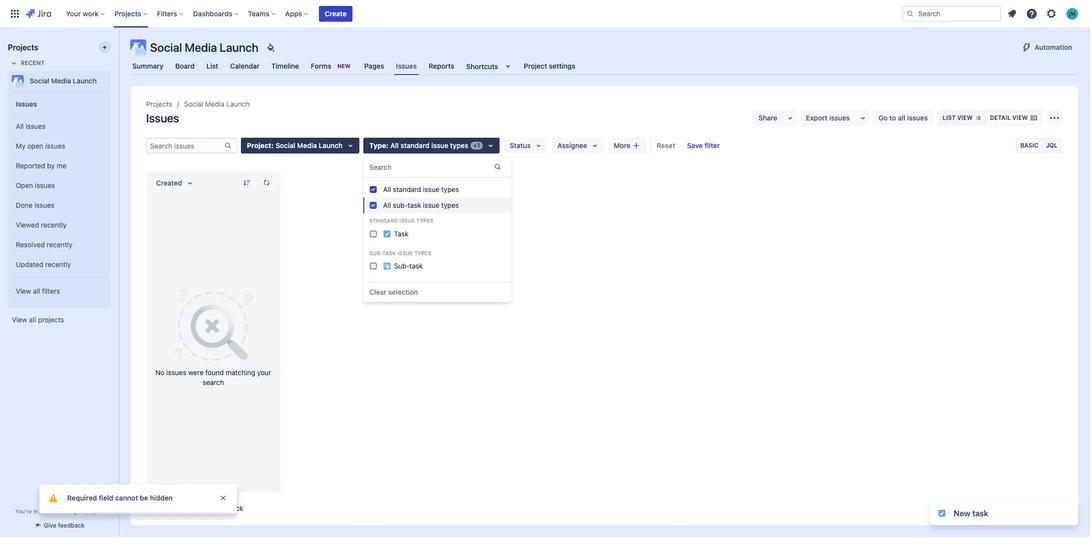 Task type: describe. For each thing, give the bounding box(es) containing it.
your
[[66, 9, 81, 18]]

0 vertical spatial all
[[899, 114, 906, 122]]

me
[[57, 161, 67, 170]]

cannot
[[115, 494, 138, 502]]

view all filters link
[[12, 282, 107, 301]]

1 vertical spatial social media launch link
[[184, 98, 250, 110]]

summary link
[[130, 57, 165, 75]]

settings image
[[1046, 8, 1058, 20]]

projects for projects link
[[146, 100, 172, 108]]

be
[[140, 494, 148, 502]]

you're in a team-managed project
[[15, 508, 103, 515]]

all for issues
[[16, 122, 24, 130]]

shortcuts
[[466, 62, 499, 70]]

all sub-task issue types
[[383, 201, 459, 209]]

all standard issue types
[[383, 185, 459, 194]]

0 vertical spatial give feedback button
[[177, 501, 250, 517]]

project
[[85, 508, 103, 515]]

banner containing your work
[[0, 0, 1091, 28]]

detail view
[[991, 114, 1029, 122]]

automation image
[[1022, 41, 1033, 53]]

no issues were found matching your search
[[155, 368, 271, 387]]

+1
[[474, 142, 480, 149]]

viewed recently
[[16, 221, 67, 229]]

give for the top give feedback button
[[197, 504, 211, 513]]

standard
[[370, 218, 398, 224]]

issues for projects link
[[146, 111, 179, 125]]

basic
[[1021, 142, 1039, 149]]

created
[[156, 179, 182, 187]]

my open issues link
[[12, 136, 107, 156]]

apps button
[[282, 6, 312, 21]]

0 vertical spatial give feedback
[[197, 504, 244, 513]]

create project image
[[101, 43, 109, 51]]

view all projects
[[12, 316, 64, 324]]

types down all standard issue types
[[442, 201, 459, 209]]

managed
[[60, 508, 83, 515]]

export
[[807, 114, 828, 122]]

reports link
[[427, 57, 457, 75]]

open
[[27, 142, 43, 150]]

dismiss image
[[219, 495, 227, 502]]

to
[[890, 114, 897, 122]]

dashboards button
[[190, 6, 242, 21]]

automation
[[1035, 43, 1073, 51]]

board link
[[173, 57, 197, 75]]

your profile and settings image
[[1067, 8, 1079, 20]]

updated
[[16, 260, 43, 269]]

shortcuts button
[[465, 57, 516, 75]]

sub- for sub-task issue types
[[370, 250, 383, 256]]

add to starred image
[[108, 75, 120, 87]]

detail
[[991, 114, 1011, 122]]

teams
[[248, 9, 270, 18]]

primary element
[[6, 0, 903, 27]]

board
[[175, 62, 195, 70]]

done
[[16, 201, 33, 209]]

all for filters
[[33, 287, 40, 295]]

apps
[[285, 9, 302, 18]]

open export issues dropdown image
[[857, 112, 869, 124]]

reset
[[657, 141, 676, 150]]

1 vertical spatial standard
[[393, 185, 421, 194]]

issues for all issues
[[26, 122, 46, 130]]

work
[[83, 9, 99, 18]]

all right type
[[391, 141, 399, 150]]

0 vertical spatial standard
[[401, 141, 430, 150]]

order by image
[[184, 177, 196, 189]]

recent
[[21, 59, 45, 67]]

sub- for sub-task
[[394, 262, 410, 270]]

pages link
[[363, 57, 386, 75]]

new task button
[[931, 502, 1079, 526]]

1 vertical spatial give feedback
[[44, 522, 85, 530]]

issues inside tab list
[[396, 62, 417, 70]]

go
[[879, 114, 888, 122]]

assignee
[[558, 141, 588, 150]]

filters button
[[154, 6, 187, 21]]

assignee button
[[552, 138, 604, 154]]

types up all sub-task issue types
[[442, 185, 459, 194]]

timeline link
[[270, 57, 301, 75]]

open share dialog image
[[785, 112, 797, 124]]

pages
[[364, 62, 384, 70]]

launch down calendar link
[[227, 100, 250, 108]]

updated recently link
[[12, 255, 107, 275]]

were
[[188, 368, 204, 377]]

matching
[[226, 368, 255, 377]]

teams button
[[245, 6, 279, 21]]

view all projects link
[[8, 311, 111, 329]]

reported by me link
[[12, 156, 107, 176]]

issues right to
[[908, 114, 928, 122]]

sidebar navigation image
[[108, 40, 129, 59]]

tab list containing issues
[[124, 57, 1085, 75]]

status
[[510, 141, 531, 150]]

issues for topmost the social media launch link
[[16, 100, 37, 108]]

clear selection
[[370, 288, 418, 297]]

open issues
[[16, 181, 55, 190]]

share button
[[753, 110, 797, 126]]

issue down all standard issue types
[[423, 201, 440, 209]]

hidden
[[150, 494, 173, 502]]

go to all issues
[[879, 114, 928, 122]]

search image
[[907, 10, 915, 18]]

clear
[[370, 288, 387, 297]]

Search issues text field
[[147, 139, 224, 153]]

all for projects
[[29, 316, 36, 324]]

jql
[[1047, 142, 1058, 149]]

sort descending image
[[243, 179, 251, 187]]

save
[[688, 141, 703, 150]]

0 vertical spatial social media launch
[[150, 41, 259, 54]]

search
[[203, 378, 224, 387]]

standard issue types
[[370, 218, 434, 224]]

create
[[325, 9, 347, 18]]

timeline
[[272, 62, 299, 70]]

issue up all sub-task issue types
[[423, 185, 440, 194]]

issues for done issues
[[34, 201, 55, 209]]

viewed recently link
[[12, 215, 107, 235]]



Task type: locate. For each thing, give the bounding box(es) containing it.
all for sub-
[[383, 201, 391, 209]]

all issues link
[[12, 117, 107, 136]]

calendar link
[[228, 57, 262, 75]]

task for sub-task issue types
[[383, 250, 396, 256]]

2 vertical spatial issues
[[146, 111, 179, 125]]

refresh image
[[263, 179, 271, 187]]

appswitcher icon image
[[9, 8, 21, 20]]

sub- down sub-task issue types
[[394, 262, 410, 270]]

a
[[39, 508, 42, 515]]

0 horizontal spatial give feedback
[[44, 522, 85, 530]]

issues inside group
[[16, 100, 37, 108]]

0 horizontal spatial sub-
[[370, 250, 383, 256]]

project up refresh "icon"
[[247, 141, 271, 150]]

social media launch link down recent in the left top of the page
[[8, 71, 107, 91]]

updated recently
[[16, 260, 71, 269]]

issues inside no issues were found matching your search
[[166, 368, 186, 377]]

created button
[[150, 175, 202, 191]]

recently down resolved recently "link"
[[45, 260, 71, 269]]

view all filters
[[16, 287, 60, 295]]

give
[[197, 504, 211, 513], [44, 522, 56, 530]]

0 vertical spatial give
[[197, 504, 211, 513]]

new inside button
[[954, 509, 971, 518]]

projects link
[[146, 98, 172, 110]]

launch up "calendar"
[[220, 41, 259, 54]]

1 vertical spatial social media launch
[[30, 77, 97, 85]]

status button
[[504, 138, 548, 154]]

tab list
[[124, 57, 1085, 75]]

0 vertical spatial view
[[16, 287, 31, 295]]

standard
[[401, 141, 430, 150], [393, 185, 421, 194]]

export issues button
[[801, 110, 869, 126]]

save filter button
[[682, 138, 726, 154]]

launch
[[220, 41, 259, 54], [73, 77, 97, 85], [227, 100, 250, 108], [319, 141, 343, 150]]

1 vertical spatial view
[[12, 316, 27, 324]]

0 horizontal spatial issues
[[16, 100, 37, 108]]

issues down reported by me
[[35, 181, 55, 190]]

issues up viewed recently
[[34, 201, 55, 209]]

2 group from the top
[[12, 114, 107, 278]]

new for new task
[[954, 509, 971, 518]]

1 vertical spatial issues
[[16, 100, 37, 108]]

viewed
[[16, 221, 39, 229]]

project left 'settings'
[[524, 62, 547, 70]]

0 horizontal spatial :
[[271, 141, 274, 150]]

task for sub-task
[[410, 262, 423, 270]]

issue up sub-task
[[398, 250, 413, 256]]

0 horizontal spatial give
[[44, 522, 56, 530]]

feedback down managed
[[58, 522, 85, 530]]

all inside "link"
[[33, 287, 40, 295]]

done issues
[[16, 201, 55, 209]]

notifications image
[[1007, 8, 1019, 20]]

automation button
[[1016, 40, 1079, 55]]

issues for no issues were found matching your search
[[166, 368, 186, 377]]

issues down all issues "link"
[[45, 142, 65, 150]]

0 horizontal spatial social media launch link
[[8, 71, 107, 91]]

view for detail view
[[1013, 114, 1029, 122]]

1 vertical spatial give feedback button
[[28, 518, 91, 534]]

in
[[33, 508, 38, 515]]

1 horizontal spatial list
[[943, 114, 956, 122]]

sub- down standard
[[370, 250, 383, 256]]

filter
[[705, 141, 720, 150]]

create button
[[319, 6, 353, 21]]

view left detail at the top
[[958, 114, 973, 122]]

new for new
[[338, 63, 351, 69]]

0 vertical spatial issues
[[396, 62, 417, 70]]

group containing issues
[[12, 91, 107, 307]]

settings
[[549, 62, 576, 70]]

all inside "link"
[[16, 122, 24, 130]]

recently for viewed recently
[[41, 221, 67, 229]]

resolved
[[16, 240, 45, 249]]

1 vertical spatial new
[[954, 509, 971, 518]]

1 : from the left
[[271, 141, 274, 150]]

group containing all issues
[[12, 114, 107, 278]]

1 horizontal spatial project
[[524, 62, 547, 70]]

projects up recent in the left top of the page
[[8, 43, 38, 52]]

0 horizontal spatial give feedback button
[[28, 518, 91, 534]]

resolved recently link
[[12, 235, 107, 255]]

issue up task
[[400, 218, 415, 224]]

issues up all issues
[[16, 100, 37, 108]]

give feedback button
[[177, 501, 250, 517], [28, 518, 91, 534]]

issues right "export"
[[830, 114, 850, 122]]

issues
[[830, 114, 850, 122], [908, 114, 928, 122], [26, 122, 46, 130], [45, 142, 65, 150], [35, 181, 55, 190], [34, 201, 55, 209], [166, 368, 186, 377]]

social media launch link down list link
[[184, 98, 250, 110]]

collapse recent projects image
[[8, 57, 20, 69]]

feedback down "dismiss" icon
[[213, 504, 244, 513]]

all down "search"
[[383, 185, 391, 194]]

recently for resolved recently
[[47, 240, 72, 249]]

group
[[12, 91, 107, 307], [12, 114, 107, 278]]

selection
[[389, 288, 418, 297]]

1 horizontal spatial social media launch link
[[184, 98, 250, 110]]

projects right work
[[114, 9, 141, 18]]

team-
[[44, 508, 60, 515]]

standard up sub-
[[393, 185, 421, 194]]

1 vertical spatial all
[[33, 287, 40, 295]]

project inside tab list
[[524, 62, 547, 70]]

types up sub-task
[[415, 250, 432, 256]]

project for project settings
[[524, 62, 547, 70]]

project for project : social media launch
[[247, 141, 271, 150]]

2 vertical spatial projects
[[146, 100, 172, 108]]

2 view from the left
[[1013, 114, 1029, 122]]

resolved recently
[[16, 240, 72, 249]]

share
[[759, 114, 778, 122]]

1 vertical spatial feedback
[[58, 522, 85, 530]]

0 vertical spatial projects
[[114, 9, 141, 18]]

1 group from the top
[[12, 91, 107, 307]]

recently for updated recently
[[45, 260, 71, 269]]

task down task
[[383, 250, 396, 256]]

view down updated
[[16, 287, 31, 295]]

1 vertical spatial project
[[247, 141, 271, 150]]

your
[[257, 368, 271, 377]]

projects for the "projects" popup button
[[114, 9, 141, 18]]

recently
[[41, 221, 67, 229], [47, 240, 72, 249], [45, 260, 71, 269]]

task
[[394, 230, 409, 238]]

issues down projects link
[[146, 111, 179, 125]]

all up the my
[[16, 122, 24, 130]]

2 vertical spatial recently
[[45, 260, 71, 269]]

1 horizontal spatial feedback
[[213, 504, 244, 513]]

issue left +1
[[432, 141, 449, 150]]

1 vertical spatial list
[[943, 114, 956, 122]]

your work
[[66, 9, 99, 18]]

export issues
[[807, 114, 850, 122]]

task for new task
[[973, 509, 989, 518]]

0 vertical spatial project
[[524, 62, 547, 70]]

filters
[[157, 9, 177, 18]]

new inside tab list
[[338, 63, 351, 69]]

reported by me
[[16, 161, 67, 170]]

list for list view
[[943, 114, 956, 122]]

view for view all filters
[[16, 287, 31, 295]]

sub-task
[[394, 262, 423, 270]]

types down all sub-task issue types
[[417, 218, 434, 224]]

give for bottommost give feedback button
[[44, 522, 56, 530]]

view for list view
[[958, 114, 973, 122]]

view
[[16, 287, 31, 295], [12, 316, 27, 324]]

calendar
[[230, 62, 260, 70]]

all for standard
[[383, 185, 391, 194]]

issues for open issues
[[35, 181, 55, 190]]

1 view from the left
[[958, 114, 973, 122]]

standard right type
[[401, 141, 430, 150]]

2 horizontal spatial issues
[[396, 62, 417, 70]]

recently down done issues link
[[41, 221, 67, 229]]

view inside "link"
[[16, 287, 31, 295]]

1 horizontal spatial new
[[954, 509, 971, 518]]

list
[[207, 62, 218, 70], [943, 114, 956, 122]]

issues inside "link"
[[26, 122, 46, 130]]

task down all standard issue types
[[408, 201, 421, 209]]

list right board
[[207, 62, 218, 70]]

found
[[206, 368, 224, 377]]

feedback
[[213, 504, 244, 513], [58, 522, 85, 530]]

: for type
[[386, 141, 389, 150]]

1 horizontal spatial issues
[[146, 111, 179, 125]]

2 horizontal spatial projects
[[146, 100, 172, 108]]

issues up open
[[26, 122, 46, 130]]

issues right no
[[166, 368, 186, 377]]

projects
[[38, 316, 64, 324]]

issues right pages
[[396, 62, 417, 70]]

0 vertical spatial recently
[[41, 221, 67, 229]]

launch left add to starred icon
[[73, 77, 97, 85]]

projects inside popup button
[[114, 9, 141, 18]]

0 horizontal spatial list
[[207, 62, 218, 70]]

1 horizontal spatial sub-
[[394, 262, 410, 270]]

issues inside button
[[830, 114, 850, 122]]

search
[[370, 163, 392, 171]]

project : social media launch
[[247, 141, 343, 150]]

list for list
[[207, 62, 218, 70]]

all left filters
[[33, 287, 40, 295]]

0 horizontal spatial new
[[338, 63, 351, 69]]

view right detail at the top
[[1013, 114, 1029, 122]]

your work button
[[63, 6, 109, 21]]

set background color image
[[265, 41, 276, 53]]

addicon image
[[633, 142, 641, 150]]

1 vertical spatial projects
[[8, 43, 38, 52]]

0 horizontal spatial projects
[[8, 43, 38, 52]]

0 vertical spatial list
[[207, 62, 218, 70]]

task down sub-task issue types
[[410, 262, 423, 270]]

2 vertical spatial social media launch
[[184, 100, 250, 108]]

social media launch down recent in the left top of the page
[[30, 77, 97, 85]]

list inside tab list
[[207, 62, 218, 70]]

issues for export issues
[[830, 114, 850, 122]]

projects button
[[112, 6, 151, 21]]

1 horizontal spatial projects
[[114, 9, 141, 18]]

0 horizontal spatial project
[[247, 141, 271, 150]]

0 vertical spatial sub-
[[370, 250, 383, 256]]

list right go to all issues in the top of the page
[[943, 114, 956, 122]]

types left +1
[[450, 141, 469, 150]]

give feedback down "dismiss" icon
[[197, 504, 244, 513]]

task right task icon
[[973, 509, 989, 518]]

required
[[67, 494, 97, 502]]

1 horizontal spatial give feedback
[[197, 504, 244, 513]]

filters
[[42, 287, 60, 295]]

new
[[338, 63, 351, 69], [954, 509, 971, 518]]

sub-
[[393, 201, 408, 209]]

social media launch link
[[8, 71, 107, 91], [184, 98, 250, 110]]

banner
[[0, 0, 1091, 28]]

: for project
[[271, 141, 274, 150]]

1 vertical spatial sub-
[[394, 262, 410, 270]]

by
[[47, 161, 55, 170]]

more button
[[608, 138, 647, 154]]

task icon image
[[939, 510, 947, 518]]

no
[[155, 368, 165, 377]]

1 horizontal spatial view
[[1013, 114, 1029, 122]]

summary
[[132, 62, 164, 70]]

new right forms
[[338, 63, 351, 69]]

more
[[614, 141, 631, 150]]

give feedback down you're in a team-managed project
[[44, 522, 85, 530]]

1 vertical spatial give
[[44, 522, 56, 530]]

0 vertical spatial new
[[338, 63, 351, 69]]

reports
[[429, 62, 455, 70]]

projects down summary link
[[146, 100, 172, 108]]

0 vertical spatial social media launch link
[[8, 71, 107, 91]]

2 vertical spatial all
[[29, 316, 36, 324]]

import and bulk change issues image
[[1049, 112, 1061, 124]]

social media launch up list link
[[150, 41, 259, 54]]

list link
[[205, 57, 220, 75]]

jira image
[[26, 8, 51, 20], [26, 8, 51, 20]]

recently down viewed recently link on the left of the page
[[47, 240, 72, 249]]

open
[[16, 181, 33, 190]]

2 : from the left
[[386, 141, 389, 150]]

1 vertical spatial recently
[[47, 240, 72, 249]]

all right to
[[899, 114, 906, 122]]

0 vertical spatial feedback
[[213, 504, 244, 513]]

recently inside "link"
[[47, 240, 72, 249]]

type
[[370, 141, 386, 150]]

warning image
[[47, 493, 59, 504]]

0 horizontal spatial feedback
[[58, 522, 85, 530]]

required field cannot be hidden
[[67, 494, 173, 502]]

sub-task issue types
[[370, 250, 432, 256]]

reported
[[16, 161, 45, 170]]

new task
[[954, 509, 989, 518]]

all left sub-
[[383, 201, 391, 209]]

1 horizontal spatial give
[[197, 504, 211, 513]]

1 horizontal spatial give feedback button
[[177, 501, 250, 517]]

0 horizontal spatial view
[[958, 114, 973, 122]]

help image
[[1027, 8, 1038, 20]]

forms
[[311, 62, 332, 70]]

new right task icon
[[954, 509, 971, 518]]

Search field
[[903, 6, 1002, 21]]

project settings
[[524, 62, 576, 70]]

task inside button
[[973, 509, 989, 518]]

1 horizontal spatial :
[[386, 141, 389, 150]]

task
[[408, 201, 421, 209], [383, 250, 396, 256], [410, 262, 423, 270], [973, 509, 989, 518]]

social media launch down list link
[[184, 100, 250, 108]]

view for view all projects
[[12, 316, 27, 324]]

save filter
[[688, 141, 720, 150]]

launch left type
[[319, 141, 343, 150]]

my
[[16, 142, 25, 150]]

view left projects
[[12, 316, 27, 324]]

all left projects
[[29, 316, 36, 324]]



Task type: vqa. For each thing, say whether or not it's contained in the screenshot.
Edit
no



